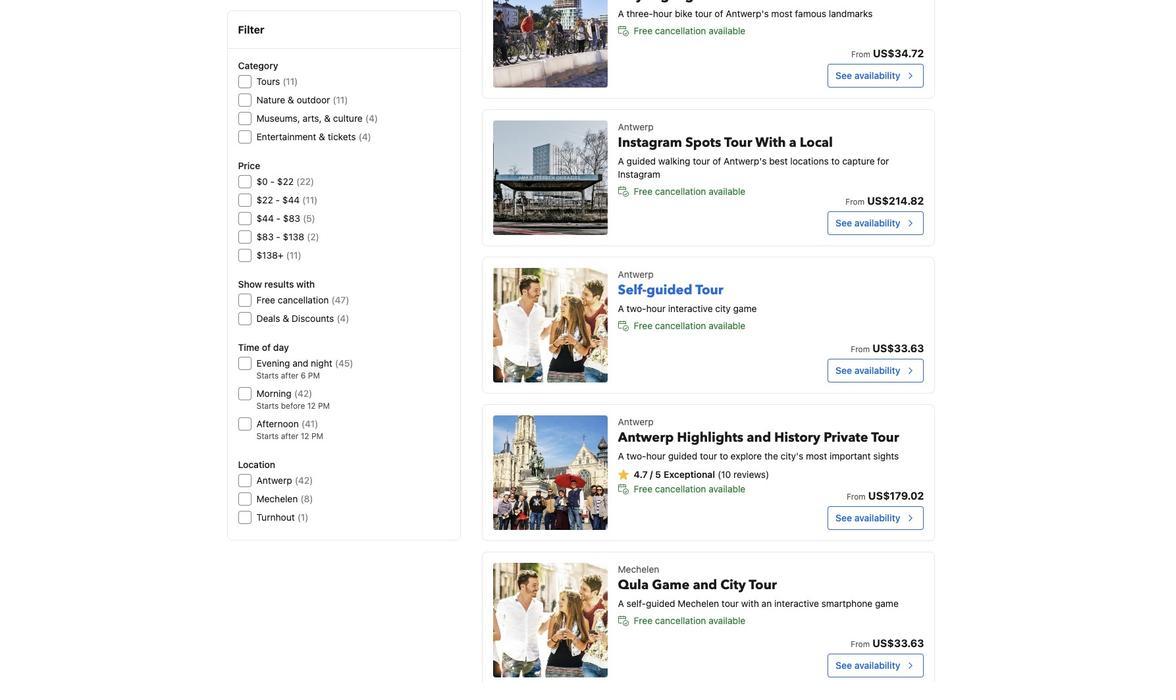 Task type: locate. For each thing, give the bounding box(es) containing it.
and up the
[[747, 429, 771, 447]]

a three-hour bike tour of antwerp's most famous landmarks
[[618, 8, 873, 19]]

and inside mechelen qula game and city tour a self-guided mechelen tour with an interactive smartphone game
[[693, 576, 717, 594]]

most right city's in the right of the page
[[806, 450, 827, 462]]

free cancellation available for a three-hour bike tour of antwerp's most famous landmarks
[[634, 25, 746, 36]]

tour
[[724, 134, 752, 151], [696, 281, 724, 299], [871, 429, 899, 447], [749, 576, 777, 594]]

2 us$33.63 from the top
[[873, 637, 924, 649]]

$138+ (11)
[[257, 250, 301, 261]]

free cancellation available down game
[[634, 615, 746, 626]]

0 horizontal spatial and
[[293, 358, 308, 369]]

starts down evening
[[257, 371, 279, 381]]

with up "free cancellation (47)" on the left top of the page
[[296, 279, 315, 290]]

game right the city
[[733, 303, 757, 314]]

& down museums, arts, & culture (4)
[[319, 131, 325, 142]]

pm inside morning (42) starts before 12 pm
[[318, 401, 330, 411]]

free cancellation available down antwerp self-guided tour a two-hour interactive city game
[[634, 320, 746, 331]]

antwerp's down with
[[724, 155, 767, 167]]

free for a three-hour bike tour of antwerp's most famous landmarks
[[634, 25, 653, 36]]

$22 down $0
[[257, 194, 273, 205]]

tour
[[695, 8, 712, 19], [693, 155, 710, 167], [700, 450, 717, 462], [722, 598, 739, 609]]

tour up sights
[[871, 429, 899, 447]]

free cancellation available down walking
[[634, 186, 746, 197]]

0 vertical spatial us$33.63
[[873, 342, 924, 354]]

with inside mechelen qula game and city tour a self-guided mechelen tour with an interactive smartphone game
[[741, 598, 759, 609]]

with
[[296, 279, 315, 290], [741, 598, 759, 609]]

morning (42) starts before 12 pm
[[257, 388, 330, 411]]

2 vertical spatial hour
[[646, 450, 666, 462]]

0 vertical spatial two-
[[627, 303, 646, 314]]

cancellation down bike
[[655, 25, 706, 36]]

5 availability from the top
[[855, 660, 901, 671]]

cancellation down exceptional
[[655, 483, 706, 495]]

2 starts from the top
[[257, 401, 279, 411]]

1 vertical spatial of
[[713, 155, 721, 167]]

1 horizontal spatial mechelen
[[618, 564, 659, 575]]

free cancellation available for qula game and city tour
[[634, 615, 746, 626]]

us$179.02
[[868, 490, 924, 502]]

1 vertical spatial (4)
[[359, 131, 371, 142]]

city's
[[781, 450, 804, 462]]

category
[[238, 60, 278, 71]]

1 vertical spatial interactive
[[774, 598, 819, 609]]

guided inside antwerp antwerp highlights and history private tour a two-hour guided tour to explore the city's most important sights
[[668, 450, 698, 462]]

us$33.63
[[873, 342, 924, 354], [873, 637, 924, 649]]

pm right "6"
[[308, 371, 320, 381]]

after left "6"
[[281, 371, 299, 381]]

cancellation
[[655, 25, 706, 36], [655, 186, 706, 197], [278, 294, 329, 306], [655, 320, 706, 331], [655, 483, 706, 495], [655, 615, 706, 626]]

antwerp for self-guided tour
[[618, 269, 654, 280]]

pm
[[308, 371, 320, 381], [318, 401, 330, 411], [311, 431, 323, 441]]

1 vertical spatial pm
[[318, 401, 330, 411]]

$44
[[282, 194, 300, 205], [257, 213, 274, 224]]

from us$33.63 for qula game and city tour
[[851, 637, 924, 649]]

12
[[307, 401, 316, 411], [301, 431, 309, 441]]

instagram spots tour with a local image
[[493, 121, 608, 235]]

museums, arts, & culture (4)
[[257, 113, 378, 124]]

3 availability from the top
[[855, 365, 901, 376]]

- left $138
[[276, 231, 280, 242]]

0 vertical spatial from us$33.63
[[851, 342, 924, 354]]

1 horizontal spatial to
[[831, 155, 840, 167]]

a inside antwerp antwerp highlights and history private tour a two-hour guided tour to explore the city's most important sights
[[618, 450, 624, 462]]

3 available from the top
[[709, 320, 746, 331]]

most
[[771, 8, 793, 19], [806, 450, 827, 462]]

1 vertical spatial 12
[[301, 431, 309, 441]]

available
[[709, 25, 746, 36], [709, 186, 746, 197], [709, 320, 746, 331], [709, 483, 746, 495], [709, 615, 746, 626]]

available for instagram spots tour with a local
[[709, 186, 746, 197]]

tour up the city
[[696, 281, 724, 299]]

1 horizontal spatial $83
[[283, 213, 300, 224]]

availability
[[855, 70, 901, 81], [855, 217, 901, 229], [855, 365, 901, 376], [855, 512, 901, 524], [855, 660, 901, 671]]

(42) up (8)
[[295, 475, 313, 486]]

12 for (41)
[[301, 431, 309, 441]]

0 vertical spatial after
[[281, 371, 299, 381]]

3 see availability from the top
[[836, 365, 901, 376]]

antwerp's
[[726, 8, 769, 19], [724, 155, 767, 167]]

$44 up $44 - $83 (5)
[[282, 194, 300, 205]]

1 free cancellation available from the top
[[634, 25, 746, 36]]

1 available from the top
[[709, 25, 746, 36]]

tour inside antwerp self-guided tour a two-hour interactive city game
[[696, 281, 724, 299]]

12 inside morning (42) starts before 12 pm
[[307, 401, 316, 411]]

free cancellation available for self-guided tour
[[634, 320, 746, 331]]

city
[[715, 303, 731, 314]]

0 vertical spatial $83
[[283, 213, 300, 224]]

1 vertical spatial two-
[[627, 450, 646, 462]]

available for self-guided tour
[[709, 320, 746, 331]]

0 vertical spatial of
[[715, 8, 723, 19]]

1 vertical spatial with
[[741, 598, 759, 609]]

0 vertical spatial most
[[771, 8, 793, 19]]

interactive inside mechelen qula game and city tour a self-guided mechelen tour with an interactive smartphone game
[[774, 598, 819, 609]]

tour down city
[[722, 598, 739, 609]]

of right bike
[[715, 8, 723, 19]]

12 inside afternoon (41) starts after 12 pm
[[301, 431, 309, 441]]

1 vertical spatial mechelen
[[618, 564, 659, 575]]

guided
[[627, 155, 656, 167], [647, 281, 693, 299], [668, 450, 698, 462], [646, 598, 675, 609]]

see for instagram spots tour with a local
[[836, 217, 852, 229]]

2 from us$33.63 from the top
[[851, 637, 924, 649]]

0 vertical spatial (4)
[[365, 113, 378, 124]]

(42) for antwerp
[[295, 475, 313, 486]]

available down city
[[709, 615, 746, 626]]

starts for morning
[[257, 401, 279, 411]]

to up (10
[[720, 450, 728, 462]]

from for qula game and city tour
[[851, 639, 870, 649]]

(4) for deals & discounts (4)
[[337, 313, 349, 324]]

and for antwerp highlights and history private tour
[[747, 429, 771, 447]]

from us$33.63
[[851, 342, 924, 354], [851, 637, 924, 649]]

0 horizontal spatial to
[[720, 450, 728, 462]]

0 horizontal spatial game
[[733, 303, 757, 314]]

location
[[238, 459, 275, 470]]

private
[[824, 429, 868, 447]]

1 horizontal spatial game
[[875, 598, 899, 609]]

tour inside mechelen qula game and city tour a self-guided mechelen tour with an interactive smartphone game
[[722, 598, 739, 609]]

0 horizontal spatial with
[[296, 279, 315, 290]]

0 vertical spatial pm
[[308, 371, 320, 381]]

0 horizontal spatial mechelen
[[257, 493, 298, 504]]

free for qula game and city tour
[[634, 615, 653, 626]]

cancellation down walking
[[655, 186, 706, 197]]

2 after from the top
[[281, 431, 299, 441]]

from for self-guided tour
[[851, 344, 870, 354]]

available down the city
[[709, 320, 746, 331]]

city highlights bike tour image
[[493, 0, 608, 88]]

see availability for qula game and city tour
[[836, 660, 901, 671]]

1 availability from the top
[[855, 70, 901, 81]]

to left capture
[[831, 155, 840, 167]]

2 availability from the top
[[855, 217, 901, 229]]

free cancellation available down exceptional
[[634, 483, 746, 495]]

tour right bike
[[695, 8, 712, 19]]

available down a three-hour bike tour of antwerp's most famous landmarks
[[709, 25, 746, 36]]

antwerp instagram spots tour with a local a guided walking tour of antwerp's best locations to capture for instagram
[[618, 121, 889, 180]]

mechelen up 'turnhout'
[[257, 493, 298, 504]]

12 for (42)
[[307, 401, 316, 411]]

two- inside antwerp antwerp highlights and history private tour a two-hour guided tour to explore the city's most important sights
[[627, 450, 646, 462]]

tour left with
[[724, 134, 752, 151]]

2 two- from the top
[[627, 450, 646, 462]]

1 vertical spatial $44
[[257, 213, 274, 224]]

culture
[[333, 113, 363, 124]]

1 us$33.63 from the top
[[873, 342, 924, 354]]

1 two- from the top
[[627, 303, 646, 314]]

0 horizontal spatial $22
[[257, 194, 273, 205]]

pm for (41)
[[311, 431, 323, 441]]

4.7 / 5 exceptional (10 reviews)
[[634, 469, 769, 480]]

to inside antwerp antwerp highlights and history private tour a two-hour guided tour to explore the city's most important sights
[[720, 450, 728, 462]]

hour down self-
[[646, 303, 666, 314]]

see for a three-hour bike tour of antwerp's most famous landmarks
[[836, 70, 852, 81]]

1 vertical spatial after
[[281, 431, 299, 441]]

(4) right tickets
[[359, 131, 371, 142]]

1 horizontal spatial with
[[741, 598, 759, 609]]

- for $44
[[276, 213, 281, 224]]

2 available from the top
[[709, 186, 746, 197]]

$22 - $44 (11)
[[257, 194, 318, 205]]

of left day
[[262, 342, 271, 353]]

afternoon
[[257, 418, 299, 429]]

and
[[293, 358, 308, 369], [747, 429, 771, 447], [693, 576, 717, 594]]

nature
[[257, 94, 285, 105]]

4 availability from the top
[[855, 512, 901, 524]]

cancellation down game
[[655, 615, 706, 626]]

tour down 'spots'
[[693, 155, 710, 167]]

hour up 5
[[646, 450, 666, 462]]

mechelen qula game and city tour a self-guided mechelen tour with an interactive smartphone game
[[618, 564, 899, 609]]

from for instagram spots tour with a local
[[846, 197, 865, 207]]

2 vertical spatial pm
[[311, 431, 323, 441]]

hour left bike
[[653, 8, 673, 19]]

game right 'smartphone'
[[875, 598, 899, 609]]

(11) up nature & outdoor (11)
[[283, 76, 298, 87]]

two- up '4.7'
[[627, 450, 646, 462]]

tour down highlights
[[700, 450, 717, 462]]

4 free cancellation available from the top
[[634, 483, 746, 495]]

starts inside morning (42) starts before 12 pm
[[257, 401, 279, 411]]

3 free cancellation available from the top
[[634, 320, 746, 331]]

starts inside evening and night (45) starts after 6 pm
[[257, 371, 279, 381]]

$44 down $22 - $44 (11)
[[257, 213, 274, 224]]

2 see from the top
[[836, 217, 852, 229]]

5 see from the top
[[836, 660, 852, 671]]

instagram down walking
[[618, 169, 661, 180]]

night
[[311, 358, 332, 369]]

see availability for a three-hour bike tour of antwerp's most famous landmarks
[[836, 70, 901, 81]]

$83 left '(5)'
[[283, 213, 300, 224]]

antwerp inside antwerp self-guided tour a two-hour interactive city game
[[618, 269, 654, 280]]

0 vertical spatial game
[[733, 303, 757, 314]]

evening and night (45) starts after 6 pm
[[257, 358, 353, 381]]

instagram up walking
[[618, 134, 682, 151]]

interactive
[[668, 303, 713, 314], [774, 598, 819, 609]]

to
[[831, 155, 840, 167], [720, 450, 728, 462]]

1 vertical spatial instagram
[[618, 169, 661, 180]]

smartphone
[[822, 598, 873, 609]]

1 vertical spatial game
[[875, 598, 899, 609]]

1 after from the top
[[281, 371, 299, 381]]

from inside from us$34.72
[[852, 49, 871, 59]]

mechelen up qula
[[618, 564, 659, 575]]

1 vertical spatial most
[[806, 450, 827, 462]]

starts down the morning on the left bottom of the page
[[257, 401, 279, 411]]

(42) up before
[[294, 388, 312, 399]]

two- down self-
[[627, 303, 646, 314]]

free cancellation available for instagram spots tour with a local
[[634, 186, 746, 197]]

1 horizontal spatial interactive
[[774, 598, 819, 609]]

$83 up $138+
[[257, 231, 274, 242]]

& right deals
[[283, 313, 289, 324]]

3 starts from the top
[[257, 431, 279, 441]]

0 vertical spatial (42)
[[294, 388, 312, 399]]

3 a from the top
[[618, 303, 624, 314]]

1 vertical spatial hour
[[646, 303, 666, 314]]

antwerp inside the antwerp instagram spots tour with a local a guided walking tour of antwerp's best locations to capture for instagram
[[618, 121, 654, 132]]

instagram
[[618, 134, 682, 151], [618, 169, 661, 180]]

0 horizontal spatial $44
[[257, 213, 274, 224]]

available down (10
[[709, 483, 746, 495]]

pm down (41)
[[311, 431, 323, 441]]

0 horizontal spatial $83
[[257, 231, 274, 242]]

see availability
[[836, 70, 901, 81], [836, 217, 901, 229], [836, 365, 901, 376], [836, 512, 901, 524], [836, 660, 901, 671]]

5 a from the top
[[618, 598, 624, 609]]

$22 up $22 - $44 (11)
[[277, 176, 294, 187]]

availability for self-guided tour
[[855, 365, 901, 376]]

0 vertical spatial and
[[293, 358, 308, 369]]

self-
[[627, 598, 646, 609]]

1 starts from the top
[[257, 371, 279, 381]]

2 see availability from the top
[[836, 217, 901, 229]]

pm up (41)
[[318, 401, 330, 411]]

(8)
[[301, 493, 313, 504]]

- right $0
[[270, 176, 275, 187]]

4 see availability from the top
[[836, 512, 901, 524]]

and left city
[[693, 576, 717, 594]]

(4)
[[365, 113, 378, 124], [359, 131, 371, 142], [337, 313, 349, 324]]

1 from us$33.63 from the top
[[851, 342, 924, 354]]

(11) up culture
[[333, 94, 348, 105]]

2 horizontal spatial and
[[747, 429, 771, 447]]

12 down (41)
[[301, 431, 309, 441]]

4.7
[[634, 469, 648, 480]]

after inside evening and night (45) starts after 6 pm
[[281, 371, 299, 381]]

with left an
[[741, 598, 759, 609]]

show results with
[[238, 279, 315, 290]]

see for self-guided tour
[[836, 365, 852, 376]]

free cancellation available
[[634, 25, 746, 36], [634, 186, 746, 197], [634, 320, 746, 331], [634, 483, 746, 495], [634, 615, 746, 626]]

2 vertical spatial (4)
[[337, 313, 349, 324]]

1 vertical spatial to
[[720, 450, 728, 462]]

& right nature
[[288, 94, 294, 105]]

from us$214.82
[[846, 195, 924, 207]]

see
[[836, 70, 852, 81], [836, 217, 852, 229], [836, 365, 852, 376], [836, 512, 852, 524], [836, 660, 852, 671]]

1 vertical spatial starts
[[257, 401, 279, 411]]

with
[[756, 134, 786, 151]]

tour up an
[[749, 576, 777, 594]]

(4) down (47)
[[337, 313, 349, 324]]

antwerp antwerp highlights and history private tour a two-hour guided tour to explore the city's most important sights
[[618, 416, 899, 462]]

the
[[765, 450, 778, 462]]

and inside antwerp antwerp highlights and history private tour a two-hour guided tour to explore the city's most important sights
[[747, 429, 771, 447]]

see for antwerp highlights and history private tour
[[836, 512, 852, 524]]

1 horizontal spatial $22
[[277, 176, 294, 187]]

most left 'famous'
[[771, 8, 793, 19]]

(10
[[718, 469, 731, 480]]

3 see from the top
[[836, 365, 852, 376]]

5 available from the top
[[709, 615, 746, 626]]

mechelen down game
[[678, 598, 719, 609]]

1 a from the top
[[618, 8, 624, 19]]

1 see from the top
[[836, 70, 852, 81]]

1 vertical spatial $83
[[257, 231, 274, 242]]

2 horizontal spatial mechelen
[[678, 598, 719, 609]]

$138+
[[257, 250, 284, 261]]

highlights
[[677, 429, 744, 447]]

2 vertical spatial and
[[693, 576, 717, 594]]

bike
[[675, 8, 693, 19]]

pm for (42)
[[318, 401, 330, 411]]

0 horizontal spatial most
[[771, 8, 793, 19]]

12 up (41)
[[307, 401, 316, 411]]

1 vertical spatial from us$33.63
[[851, 637, 924, 649]]

nature & outdoor (11)
[[257, 94, 348, 105]]

tickets
[[328, 131, 356, 142]]

available down the antwerp instagram spots tour with a local a guided walking tour of antwerp's best locations to capture for instagram
[[709, 186, 746, 197]]

0 vertical spatial to
[[831, 155, 840, 167]]

5 see availability from the top
[[836, 660, 901, 671]]

- down $0 - $22 (22)
[[276, 194, 280, 205]]

interactive right an
[[774, 598, 819, 609]]

and up "6"
[[293, 358, 308, 369]]

5 free cancellation available from the top
[[634, 615, 746, 626]]

0 vertical spatial instagram
[[618, 134, 682, 151]]

cancellation down antwerp self-guided tour a two-hour interactive city game
[[655, 320, 706, 331]]

2 vertical spatial mechelen
[[678, 598, 719, 609]]

4 a from the top
[[618, 450, 624, 462]]

turnhout
[[257, 512, 295, 523]]

1 vertical spatial us$33.63
[[873, 637, 924, 649]]

from inside the from us$214.82
[[846, 197, 865, 207]]

of down 'spots'
[[713, 155, 721, 167]]

2 vertical spatial starts
[[257, 431, 279, 441]]

and inside evening and night (45) starts after 6 pm
[[293, 358, 308, 369]]

$138
[[283, 231, 304, 242]]

after down afternoon
[[281, 431, 299, 441]]

mechelen for (8)
[[257, 493, 298, 504]]

interactive left the city
[[668, 303, 713, 314]]

(47)
[[332, 294, 349, 306]]

& for outdoor
[[288, 94, 294, 105]]

- down $22 - $44 (11)
[[276, 213, 281, 224]]

0 vertical spatial 12
[[307, 401, 316, 411]]

availability for instagram spots tour with a local
[[855, 217, 901, 229]]

tour inside the antwerp instagram spots tour with a local a guided walking tour of antwerp's best locations to capture for instagram
[[724, 134, 752, 151]]

(41)
[[301, 418, 318, 429]]

4 available from the top
[[709, 483, 746, 495]]

(11) up '(5)'
[[302, 194, 318, 205]]

0 vertical spatial mechelen
[[257, 493, 298, 504]]

1 see availability from the top
[[836, 70, 901, 81]]

1 horizontal spatial and
[[693, 576, 717, 594]]

(4) right culture
[[365, 113, 378, 124]]

0 horizontal spatial interactive
[[668, 303, 713, 314]]

from inside from us$179.02
[[847, 492, 866, 502]]

starts down afternoon
[[257, 431, 279, 441]]

deals & discounts (4)
[[257, 313, 349, 324]]

entertainment & tickets (4)
[[257, 131, 371, 142]]

morning
[[257, 388, 292, 399]]

availability for qula game and city tour
[[855, 660, 901, 671]]

1 vertical spatial (42)
[[295, 475, 313, 486]]

1 vertical spatial antwerp's
[[724, 155, 767, 167]]

starts
[[257, 371, 279, 381], [257, 401, 279, 411], [257, 431, 279, 441]]

free cancellation available down bike
[[634, 25, 746, 36]]

1 vertical spatial and
[[747, 429, 771, 447]]

2 free cancellation available from the top
[[634, 186, 746, 197]]

starts inside afternoon (41) starts after 12 pm
[[257, 431, 279, 441]]

capture
[[842, 155, 875, 167]]

pm inside afternoon (41) starts after 12 pm
[[311, 431, 323, 441]]

game
[[733, 303, 757, 314], [875, 598, 899, 609]]

(42) inside morning (42) starts before 12 pm
[[294, 388, 312, 399]]

qula game and city tour image
[[493, 563, 608, 678]]

4 see from the top
[[836, 512, 852, 524]]

2 a from the top
[[618, 155, 624, 167]]

0 vertical spatial $44
[[282, 194, 300, 205]]

$22
[[277, 176, 294, 187], [257, 194, 273, 205]]

hour inside antwerp self-guided tour a two-hour interactive city game
[[646, 303, 666, 314]]

$83 - $138 (2)
[[257, 231, 319, 242]]

0 vertical spatial $22
[[277, 176, 294, 187]]

1 horizontal spatial most
[[806, 450, 827, 462]]

0 vertical spatial interactive
[[668, 303, 713, 314]]

0 vertical spatial starts
[[257, 371, 279, 381]]

sights
[[874, 450, 899, 462]]

antwerp's left 'famous'
[[726, 8, 769, 19]]



Task type: vqa. For each thing, say whether or not it's contained in the screenshot.


Task type: describe. For each thing, give the bounding box(es) containing it.
antwerp highlights and history private tour image
[[493, 416, 608, 530]]

outdoor
[[297, 94, 330, 105]]

pm inside evening and night (45) starts after 6 pm
[[308, 371, 320, 381]]

from us$179.02
[[847, 490, 924, 502]]

a inside antwerp self-guided tour a two-hour interactive city game
[[618, 303, 624, 314]]

local
[[800, 134, 833, 151]]

$44 - $83 (5)
[[257, 213, 315, 224]]

/
[[650, 469, 653, 480]]

day
[[273, 342, 289, 353]]

see for qula game and city tour
[[836, 660, 852, 671]]

tours (11)
[[257, 76, 298, 87]]

cancellation for a three-hour bike tour of antwerp's most famous landmarks
[[655, 25, 706, 36]]

exceptional
[[664, 469, 715, 480]]

game
[[652, 576, 690, 594]]

guided inside mechelen qula game and city tour a self-guided mechelen tour with an interactive smartphone game
[[646, 598, 675, 609]]

turnhout (1)
[[257, 512, 309, 523]]

for
[[877, 155, 889, 167]]

2 vertical spatial of
[[262, 342, 271, 353]]

0 vertical spatial antwerp's
[[726, 8, 769, 19]]

antwerp for instagram spots tour with a local
[[618, 121, 654, 132]]

a inside the antwerp instagram spots tour with a local a guided walking tour of antwerp's best locations to capture for instagram
[[618, 155, 624, 167]]

$0 - $22 (22)
[[257, 176, 314, 187]]

of inside the antwerp instagram spots tour with a local a guided walking tour of antwerp's best locations to capture for instagram
[[713, 155, 721, 167]]

spots
[[686, 134, 721, 151]]

free for self-guided tour
[[634, 320, 653, 331]]

available for qula game and city tour
[[709, 615, 746, 626]]

antwerp for antwerp highlights and history private tour
[[618, 416, 654, 427]]

us$33.63 for qula game and city tour
[[873, 637, 924, 649]]

locations
[[791, 155, 829, 167]]

show
[[238, 279, 262, 290]]

cancellation for qula game and city tour
[[655, 615, 706, 626]]

us$33.63 for self-guided tour
[[873, 342, 924, 354]]

2 instagram from the top
[[618, 169, 661, 180]]

from us$33.63 for self-guided tour
[[851, 342, 924, 354]]

cancellation for instagram spots tour with a local
[[655, 186, 706, 197]]

price
[[238, 160, 260, 171]]

see availability for antwerp highlights and history private tour
[[836, 512, 901, 524]]

1 vertical spatial $22
[[257, 194, 273, 205]]

mechelen for qula
[[618, 564, 659, 575]]

landmarks
[[829, 8, 873, 19]]

and for qula game and city tour
[[693, 576, 717, 594]]

antwerp self-guided tour a two-hour interactive city game
[[618, 269, 757, 314]]

(4) for entertainment & tickets (4)
[[359, 131, 371, 142]]

availability for a three-hour bike tour of antwerp's most famous landmarks
[[855, 70, 901, 81]]

deals
[[257, 313, 280, 324]]

starts for afternoon
[[257, 431, 279, 441]]

free for instagram spots tour with a local
[[634, 186, 653, 197]]

(42) for morning
[[294, 388, 312, 399]]

afternoon (41) starts after 12 pm
[[257, 418, 323, 441]]

after inside afternoon (41) starts after 12 pm
[[281, 431, 299, 441]]

a inside mechelen qula game and city tour a self-guided mechelen tour with an interactive smartphone game
[[618, 598, 624, 609]]

& for discounts
[[283, 313, 289, 324]]

$0
[[257, 176, 268, 187]]

- for $0
[[270, 176, 275, 187]]

best
[[769, 155, 788, 167]]

before
[[281, 401, 305, 411]]

us$214.82
[[867, 195, 924, 207]]

us$34.72
[[873, 47, 924, 59]]

from us$34.72
[[852, 47, 924, 59]]

qula
[[618, 576, 649, 594]]

free cancellation (47)
[[257, 294, 349, 306]]

explore
[[731, 450, 762, 462]]

discounts
[[292, 313, 334, 324]]

tour inside mechelen qula game and city tour a self-guided mechelen tour with an interactive smartphone game
[[749, 576, 777, 594]]

antwerp's inside the antwerp instagram spots tour with a local a guided walking tour of antwerp's best locations to capture for instagram
[[724, 155, 767, 167]]

0 vertical spatial hour
[[653, 8, 673, 19]]

city
[[721, 576, 746, 594]]

self-guided tour image
[[493, 268, 608, 383]]

1 instagram from the top
[[618, 134, 682, 151]]

tours
[[257, 76, 280, 87]]

antwerp (42)
[[257, 475, 313, 486]]

(11) down $138
[[286, 250, 301, 261]]

cancellation up deals & discounts (4)
[[278, 294, 329, 306]]

cancellation for self-guided tour
[[655, 320, 706, 331]]

tour inside antwerp antwerp highlights and history private tour a two-hour guided tour to explore the city's most important sights
[[871, 429, 899, 447]]

mechelen (8)
[[257, 493, 313, 504]]

6
[[301, 371, 306, 381]]

a
[[789, 134, 797, 151]]

famous
[[795, 8, 827, 19]]

(1)
[[297, 512, 309, 523]]

filter
[[238, 24, 264, 36]]

available for a three-hour bike tour of antwerp's most famous landmarks
[[709, 25, 746, 36]]

availability for antwerp highlights and history private tour
[[855, 512, 901, 524]]

from for a three-hour bike tour of antwerp's most famous landmarks
[[852, 49, 871, 59]]

see availability for self-guided tour
[[836, 365, 901, 376]]

evening
[[257, 358, 290, 369]]

three-
[[627, 8, 653, 19]]

time
[[238, 342, 260, 353]]

to inside the antwerp instagram spots tour with a local a guided walking tour of antwerp's best locations to capture for instagram
[[831, 155, 840, 167]]

two- inside antwerp self-guided tour a two-hour interactive city game
[[627, 303, 646, 314]]

tour inside antwerp antwerp highlights and history private tour a two-hour guided tour to explore the city's most important sights
[[700, 450, 717, 462]]

0 vertical spatial with
[[296, 279, 315, 290]]

(22)
[[296, 176, 314, 187]]

1 horizontal spatial $44
[[282, 194, 300, 205]]

history
[[775, 429, 821, 447]]

arts,
[[303, 113, 322, 124]]

from for antwerp highlights and history private tour
[[847, 492, 866, 502]]

game inside antwerp self-guided tour a two-hour interactive city game
[[733, 303, 757, 314]]

hour inside antwerp antwerp highlights and history private tour a two-hour guided tour to explore the city's most important sights
[[646, 450, 666, 462]]

(45)
[[335, 358, 353, 369]]

important
[[830, 450, 871, 462]]

& right arts,
[[324, 113, 331, 124]]

self-
[[618, 281, 647, 299]]

an
[[762, 598, 772, 609]]

game inside mechelen qula game and city tour a self-guided mechelen tour with an interactive smartphone game
[[875, 598, 899, 609]]

interactive inside antwerp self-guided tour a two-hour interactive city game
[[668, 303, 713, 314]]

5
[[655, 469, 661, 480]]

time of day
[[238, 342, 289, 353]]

entertainment
[[257, 131, 316, 142]]

guided inside antwerp self-guided tour a two-hour interactive city game
[[647, 281, 693, 299]]

- for $22
[[276, 194, 280, 205]]

(2)
[[307, 231, 319, 242]]

walking
[[658, 155, 691, 167]]

guided inside the antwerp instagram spots tour with a local a guided walking tour of antwerp's best locations to capture for instagram
[[627, 155, 656, 167]]

results
[[264, 279, 294, 290]]

reviews)
[[734, 469, 769, 480]]

tour inside the antwerp instagram spots tour with a local a guided walking tour of antwerp's best locations to capture for instagram
[[693, 155, 710, 167]]

most inside antwerp antwerp highlights and history private tour a two-hour guided tour to explore the city's most important sights
[[806, 450, 827, 462]]

- for $83
[[276, 231, 280, 242]]

& for tickets
[[319, 131, 325, 142]]

see availability for instagram spots tour with a local
[[836, 217, 901, 229]]

(5)
[[303, 213, 315, 224]]



